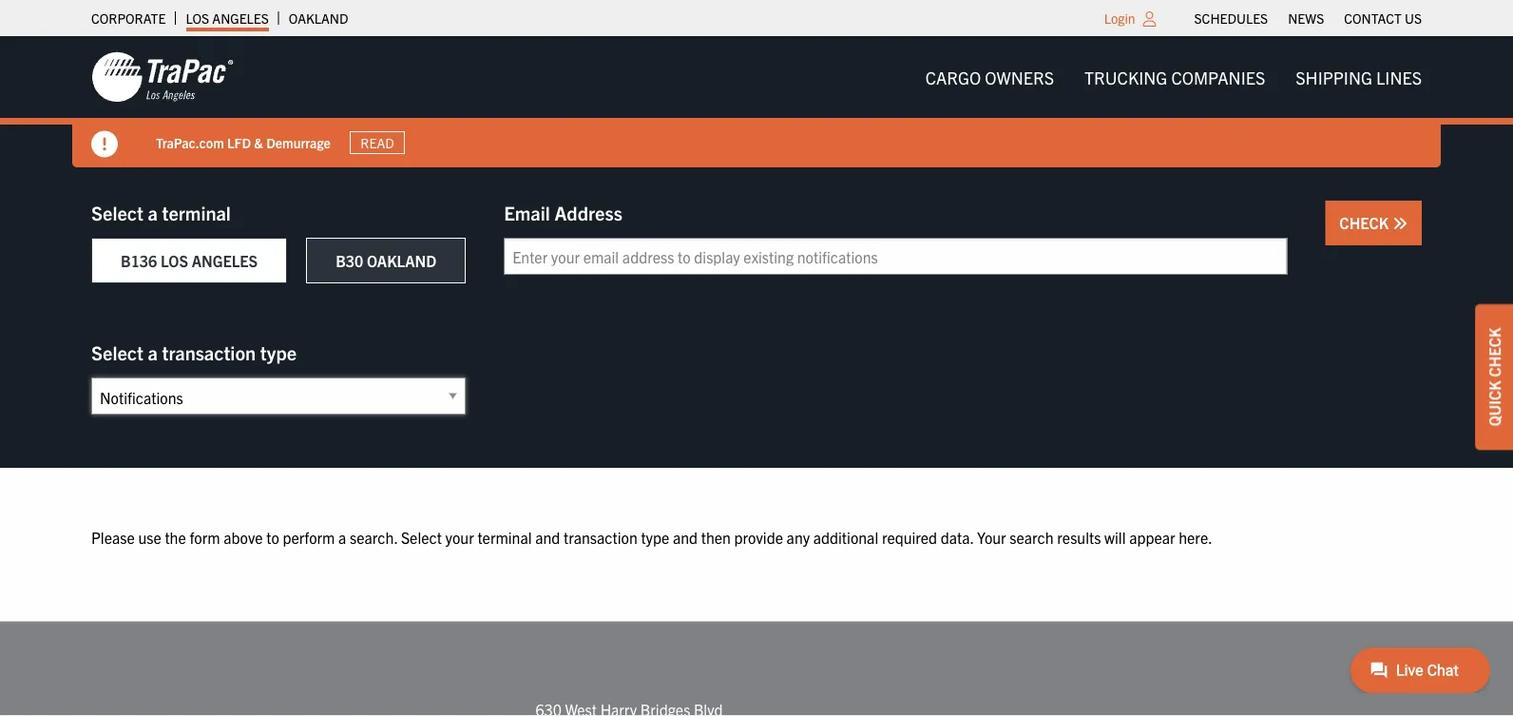 Task type: locate. For each thing, give the bounding box(es) containing it.
solid image inside check button
[[1393, 216, 1408, 231]]

banner
[[0, 36, 1514, 167]]

terminal up b136 los angeles at left
[[162, 200, 231, 224]]

will
[[1105, 527, 1126, 546]]

a down b136
[[148, 340, 158, 364]]

0 horizontal spatial check
[[1340, 213, 1393, 232]]

solid image inside "banner"
[[91, 131, 118, 157]]

trucking companies
[[1085, 66, 1266, 87]]

a up b136
[[148, 200, 158, 224]]

1 horizontal spatial oakland
[[367, 251, 437, 270]]

los up los angeles image
[[186, 10, 209, 27]]

terminal
[[162, 200, 231, 224], [478, 527, 532, 546]]

0 horizontal spatial oakland
[[289, 10, 349, 27]]

additional
[[814, 527, 879, 546]]

0 vertical spatial a
[[148, 200, 158, 224]]

a for terminal
[[148, 200, 158, 224]]

1 horizontal spatial solid image
[[1393, 216, 1408, 231]]

read link
[[350, 131, 405, 154]]

1 vertical spatial select
[[91, 340, 144, 364]]

angeles left oakland link
[[212, 10, 269, 27]]

1 vertical spatial transaction
[[564, 527, 638, 546]]

1 vertical spatial los
[[161, 251, 188, 270]]

email
[[504, 200, 550, 224]]

0 vertical spatial type
[[260, 340, 297, 364]]

select down b136
[[91, 340, 144, 364]]

contact us link
[[1345, 5, 1423, 31]]

a left the "search."
[[339, 527, 347, 546]]

b30 oakland
[[336, 251, 437, 270]]

oakland right the los angeles
[[289, 10, 349, 27]]

los angeles
[[186, 10, 269, 27]]

read
[[361, 134, 394, 151]]

the
[[165, 527, 186, 546]]

0 vertical spatial solid image
[[91, 131, 118, 157]]

&
[[254, 134, 263, 151]]

0 vertical spatial transaction
[[162, 340, 256, 364]]

1 and from the left
[[536, 527, 560, 546]]

los right b136
[[161, 251, 188, 270]]

trucking
[[1085, 66, 1168, 87]]

menu bar up shipping
[[1185, 5, 1433, 31]]

trapac.com
[[156, 134, 224, 151]]

search
[[1010, 527, 1054, 546]]

footer
[[0, 622, 1514, 716]]

shipping lines link
[[1281, 58, 1438, 96]]

select up b136
[[91, 200, 144, 224]]

b136 los angeles
[[121, 251, 258, 270]]

b136
[[121, 251, 157, 270]]

menu bar containing schedules
[[1185, 5, 1433, 31]]

news
[[1289, 10, 1325, 27]]

provide
[[735, 527, 784, 546]]

type
[[260, 340, 297, 364], [641, 527, 670, 546]]

owners
[[986, 66, 1055, 87]]

companies
[[1172, 66, 1266, 87]]

menu bar
[[1185, 5, 1433, 31], [911, 58, 1438, 96]]

2 vertical spatial a
[[339, 527, 347, 546]]

1 horizontal spatial check
[[1485, 328, 1504, 377]]

check
[[1340, 213, 1393, 232], [1485, 328, 1504, 377]]

0 horizontal spatial and
[[536, 527, 560, 546]]

transaction
[[162, 340, 256, 364], [564, 527, 638, 546]]

oakland right b30
[[367, 251, 437, 270]]

select left your at the bottom left of the page
[[401, 527, 442, 546]]

los angeles link
[[186, 5, 269, 31]]

banner containing cargo owners
[[0, 36, 1514, 167]]

1 vertical spatial menu bar
[[911, 58, 1438, 96]]

1 vertical spatial a
[[148, 340, 158, 364]]

cargo owners
[[926, 66, 1055, 87]]

angeles down select a terminal
[[192, 251, 258, 270]]

0 vertical spatial menu bar
[[1185, 5, 1433, 31]]

terminal right your at the bottom left of the page
[[478, 527, 532, 546]]

1 horizontal spatial terminal
[[478, 527, 532, 546]]

quick check link
[[1476, 304, 1514, 450]]

1 vertical spatial terminal
[[478, 527, 532, 546]]

a for transaction
[[148, 340, 158, 364]]

2 and from the left
[[673, 527, 698, 546]]

your
[[978, 527, 1007, 546]]

0 vertical spatial oakland
[[289, 10, 349, 27]]

angeles
[[212, 10, 269, 27], [192, 251, 258, 270]]

0 horizontal spatial type
[[260, 340, 297, 364]]

1 vertical spatial oakland
[[367, 251, 437, 270]]

0 vertical spatial angeles
[[212, 10, 269, 27]]

0 vertical spatial select
[[91, 200, 144, 224]]

0 vertical spatial terminal
[[162, 200, 231, 224]]

schedules link
[[1195, 5, 1269, 31]]

check inside button
[[1340, 213, 1393, 232]]

contact us
[[1345, 10, 1423, 27]]

login link
[[1105, 10, 1136, 27]]

select
[[91, 200, 144, 224], [91, 340, 144, 364], [401, 527, 442, 546]]

1 vertical spatial solid image
[[1393, 216, 1408, 231]]

corporate link
[[91, 5, 166, 31]]

1 horizontal spatial type
[[641, 527, 670, 546]]

0 horizontal spatial solid image
[[91, 131, 118, 157]]

trapac.com lfd & demurrage
[[156, 134, 331, 151]]

oakland
[[289, 10, 349, 27], [367, 251, 437, 270]]

shipping
[[1296, 66, 1373, 87]]

los
[[186, 10, 209, 27], [161, 251, 188, 270]]

menu bar down light icon
[[911, 58, 1438, 96]]

form
[[190, 527, 220, 546]]

data.
[[941, 527, 974, 546]]

any
[[787, 527, 810, 546]]

1 vertical spatial check
[[1485, 328, 1504, 377]]

and left then
[[673, 527, 698, 546]]

1 vertical spatial type
[[641, 527, 670, 546]]

0 vertical spatial check
[[1340, 213, 1393, 232]]

and right your at the bottom left of the page
[[536, 527, 560, 546]]

and
[[536, 527, 560, 546], [673, 527, 698, 546]]

a
[[148, 200, 158, 224], [148, 340, 158, 364], [339, 527, 347, 546]]

solid image
[[91, 131, 118, 157], [1393, 216, 1408, 231]]

1 horizontal spatial and
[[673, 527, 698, 546]]

1 horizontal spatial transaction
[[564, 527, 638, 546]]

0 vertical spatial los
[[186, 10, 209, 27]]



Task type: vqa. For each thing, say whether or not it's contained in the screenshot.
the right 'and'
yes



Task type: describe. For each thing, give the bounding box(es) containing it.
email address
[[504, 200, 623, 224]]

1 vertical spatial angeles
[[192, 251, 258, 270]]

los angeles image
[[91, 50, 234, 104]]

to
[[266, 527, 279, 546]]

your
[[446, 527, 474, 546]]

0 horizontal spatial transaction
[[162, 340, 256, 364]]

select a transaction type
[[91, 340, 297, 364]]

perform
[[283, 527, 335, 546]]

shipping lines
[[1296, 66, 1423, 87]]

results
[[1058, 527, 1102, 546]]

address
[[555, 200, 623, 224]]

login
[[1105, 10, 1136, 27]]

oakland link
[[289, 5, 349, 31]]

please
[[91, 527, 135, 546]]

light image
[[1144, 11, 1157, 27]]

then
[[702, 527, 731, 546]]

cargo
[[926, 66, 982, 87]]

search.
[[350, 527, 398, 546]]

0 horizontal spatial terminal
[[162, 200, 231, 224]]

Email Address email field
[[504, 238, 1288, 275]]

lines
[[1377, 66, 1423, 87]]

use
[[138, 527, 161, 546]]

above
[[224, 527, 263, 546]]

2 vertical spatial select
[[401, 527, 442, 546]]

required
[[882, 527, 938, 546]]

here.
[[1179, 527, 1213, 546]]

menu bar containing cargo owners
[[911, 58, 1438, 96]]

cargo owners link
[[911, 58, 1070, 96]]

check button
[[1326, 201, 1423, 245]]

us
[[1406, 10, 1423, 27]]

quick
[[1485, 381, 1504, 426]]

news link
[[1289, 5, 1325, 31]]

select a terminal
[[91, 200, 231, 224]]

schedules
[[1195, 10, 1269, 27]]

contact
[[1345, 10, 1402, 27]]

appear
[[1130, 527, 1176, 546]]

demurrage
[[266, 134, 331, 151]]

b30
[[336, 251, 363, 270]]

select for select a terminal
[[91, 200, 144, 224]]

corporate
[[91, 10, 166, 27]]

lfd
[[227, 134, 251, 151]]

trucking companies link
[[1070, 58, 1281, 96]]

quick check
[[1485, 328, 1504, 426]]

please use the form above to perform a search. select your terminal and transaction type and then provide any additional required data. your search results will appear here.
[[91, 527, 1213, 546]]

select for select a transaction type
[[91, 340, 144, 364]]



